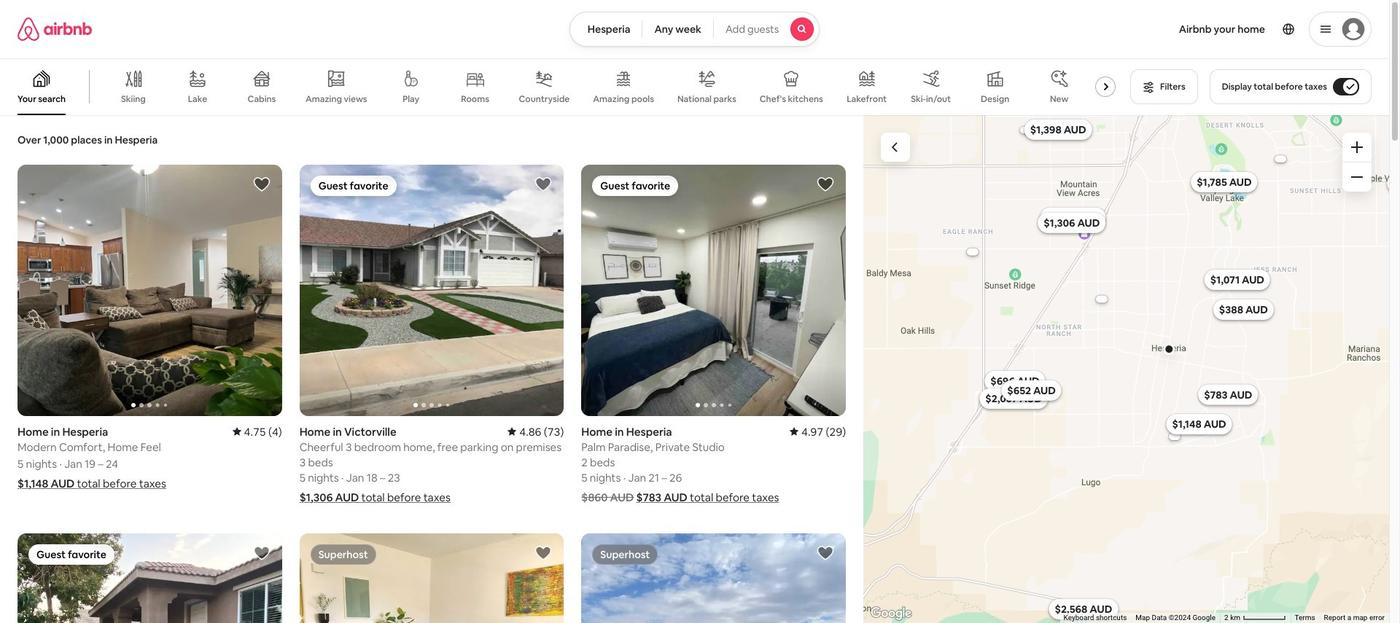 Task type: locate. For each thing, give the bounding box(es) containing it.
profile element
[[838, 0, 1372, 58]]

4.86 out of 5 average rating,  73 reviews image
[[508, 425, 564, 439]]

add to wishlist: home in victorville image
[[535, 176, 552, 193]]

add to wishlist: townhouse in victorville image
[[535, 545, 552, 562]]

None search field
[[570, 12, 820, 47]]

add to wishlist: home in oak hills image
[[817, 545, 834, 562]]

1 horizontal spatial add to wishlist: home in hesperia image
[[817, 176, 834, 193]]

0 horizontal spatial add to wishlist: home in hesperia image
[[253, 176, 270, 193]]

4.75 out of 5 average rating,  4 reviews image
[[232, 425, 282, 439]]

group
[[0, 58, 1122, 115], [18, 165, 282, 416], [300, 165, 564, 416], [582, 165, 846, 416], [18, 534, 282, 624], [300, 534, 564, 624], [582, 534, 846, 624]]

zoom out image
[[1352, 171, 1363, 183]]

add to wishlist: home in hesperia image
[[253, 176, 270, 193], [817, 176, 834, 193]]



Task type: vqa. For each thing, say whether or not it's contained in the screenshot.
used
no



Task type: describe. For each thing, give the bounding box(es) containing it.
google map
showing 33 stays. region
[[864, 114, 1401, 624]]

the location you searched image
[[1163, 343, 1175, 355]]

2 add to wishlist: home in hesperia image from the left
[[817, 176, 834, 193]]

zoom in image
[[1352, 142, 1363, 153]]

4.97 out of 5 average rating,  29 reviews image
[[790, 425, 846, 439]]

google image
[[867, 605, 915, 624]]

1 add to wishlist: home in hesperia image from the left
[[253, 176, 270, 193]]

add to wishlist: guest suite in hesperia image
[[253, 545, 270, 562]]



